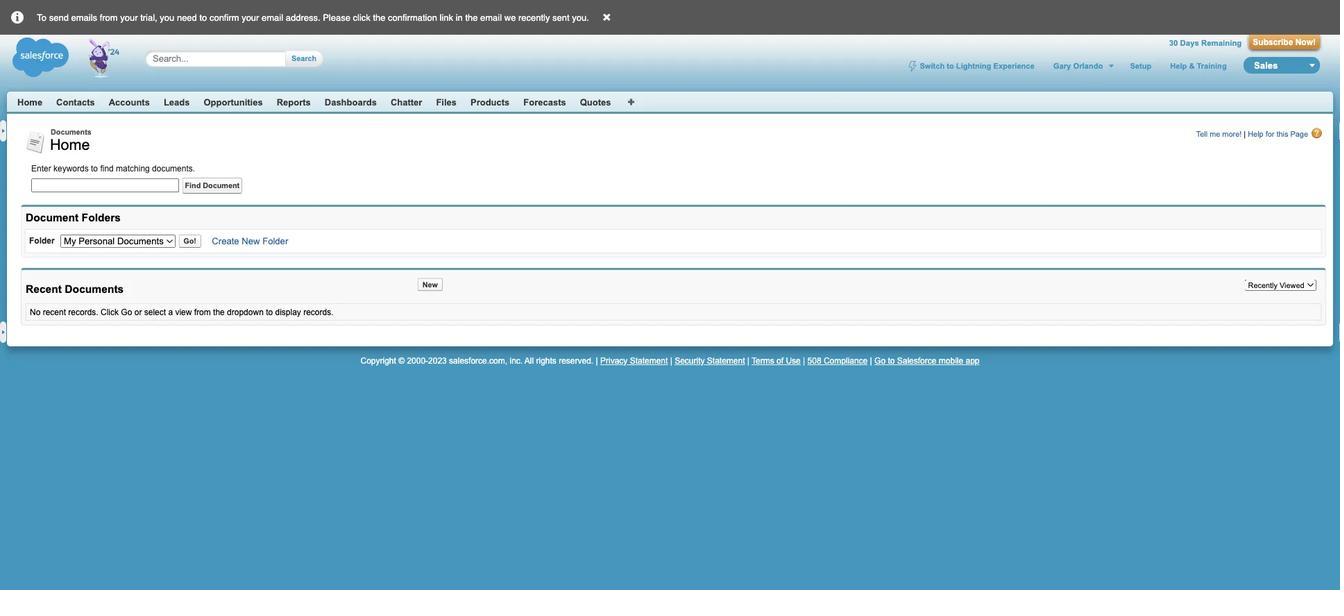 Task type: locate. For each thing, give the bounding box(es) containing it.
0 horizontal spatial go
[[121, 308, 132, 317]]

folder right new
[[263, 236, 288, 246]]

1 horizontal spatial home
[[50, 136, 90, 153]]

0 vertical spatial home
[[17, 97, 42, 107]]

documents.
[[152, 164, 195, 173]]

switch
[[920, 61, 945, 70]]

enter
[[31, 164, 51, 173]]

1 horizontal spatial statement
[[707, 356, 745, 365]]

to
[[200, 12, 207, 23], [947, 61, 954, 70], [91, 164, 98, 173], [266, 308, 273, 317], [888, 356, 895, 365]]

2 your from the left
[[242, 12, 259, 23]]

0 horizontal spatial the
[[213, 308, 225, 317]]

recent
[[43, 308, 66, 317]]

0 horizontal spatial your
[[120, 12, 138, 23]]

records. right display
[[303, 308, 334, 317]]

email left we
[[480, 12, 502, 23]]

2 records. from the left
[[303, 308, 334, 317]]

statement right privacy
[[630, 356, 668, 365]]

view
[[175, 308, 192, 317]]

gary
[[1054, 61, 1071, 70]]

help left for
[[1248, 130, 1264, 138]]

1 vertical spatial home
[[50, 136, 90, 153]]

|
[[1244, 130, 1246, 138], [596, 356, 598, 365], [670, 356, 673, 365], [748, 356, 750, 365], [803, 356, 805, 365], [870, 356, 872, 365]]

the
[[373, 12, 386, 23], [465, 12, 478, 23], [213, 308, 225, 317]]

0 horizontal spatial folder
[[29, 236, 55, 245]]

contacts link
[[56, 97, 95, 107]]

email left address.
[[262, 12, 283, 23]]

1 horizontal spatial go
[[875, 356, 886, 365]]

help left &
[[1171, 61, 1187, 70]]

leads
[[164, 97, 190, 107]]

0 horizontal spatial email
[[262, 12, 283, 23]]

the left dropdown
[[213, 308, 225, 317]]

1 horizontal spatial records.
[[303, 308, 334, 317]]

0 horizontal spatial statement
[[630, 356, 668, 365]]

the right in
[[465, 12, 478, 23]]

folder
[[29, 236, 55, 245], [263, 236, 288, 246]]

leads link
[[164, 97, 190, 107]]

0 horizontal spatial from
[[100, 12, 118, 23]]

2000-
[[407, 356, 428, 365]]

confirmation
[[388, 12, 437, 23]]

from right emails
[[100, 12, 118, 23]]

you
[[160, 12, 174, 23]]

dashboards
[[325, 97, 377, 107]]

terms of use link
[[752, 356, 801, 365]]

help for help & training
[[1171, 61, 1187, 70]]

all tabs image
[[628, 97, 636, 105]]

1 records. from the left
[[68, 308, 98, 317]]

rights
[[536, 356, 557, 365]]

help
[[1171, 61, 1187, 70], [1248, 130, 1264, 138]]

help for this page link
[[1248, 128, 1323, 139]]

documents down contacts link
[[51, 128, 92, 136]]

from right view
[[194, 308, 211, 317]]

display
[[275, 308, 301, 317]]

statement right the security
[[707, 356, 745, 365]]

the right click
[[373, 12, 386, 23]]

of
[[777, 356, 784, 365]]

your right the "confirm"
[[242, 12, 259, 23]]

1 horizontal spatial email
[[480, 12, 502, 23]]

address.
[[286, 12, 320, 23]]

to left find
[[91, 164, 98, 173]]

1 vertical spatial from
[[194, 308, 211, 317]]

to left salesforce
[[888, 356, 895, 365]]

go left or
[[121, 308, 132, 317]]

go
[[121, 308, 132, 317], [875, 356, 886, 365]]

mobile
[[939, 356, 964, 365]]

copyright © 2000-2023 salesforce.com, inc. all rights reserved. | privacy statement | security statement | terms of use | 508 compliance | go to salesforce mobile app
[[361, 356, 980, 365]]

go right compliance
[[875, 356, 886, 365]]

documents
[[51, 128, 92, 136], [65, 283, 124, 295]]

me
[[1210, 130, 1221, 138]]

compliance
[[824, 356, 868, 365]]

app
[[966, 356, 980, 365]]

sales
[[1254, 60, 1278, 70]]

0 horizontal spatial records.
[[68, 308, 98, 317]]

1 horizontal spatial folder
[[263, 236, 288, 246]]

0 horizontal spatial help
[[1171, 61, 1187, 70]]

close image
[[592, 2, 623, 23]]

2 email from the left
[[480, 12, 502, 23]]

info image
[[0, 0, 35, 24]]

None button
[[1249, 35, 1320, 49], [286, 50, 317, 67], [179, 235, 201, 248], [418, 278, 443, 291], [1249, 35, 1320, 49], [286, 50, 317, 67], [179, 235, 201, 248], [418, 278, 443, 291]]

2023
[[428, 356, 447, 365]]

your
[[120, 12, 138, 23], [242, 12, 259, 23]]

folder down document
[[29, 236, 55, 245]]

chatter link
[[391, 97, 422, 107]]

orlando
[[1074, 61, 1103, 70]]

508 compliance link
[[808, 356, 868, 365]]

documents up click
[[65, 283, 124, 295]]

| left 508
[[803, 356, 805, 365]]

records. down recent documents
[[68, 308, 98, 317]]

go to salesforce mobile app link
[[875, 356, 980, 365]]

more!
[[1223, 130, 1242, 138]]

| right more! at right top
[[1244, 130, 1246, 138]]

copyright
[[361, 356, 396, 365]]

None submit
[[182, 178, 242, 194]]

1 vertical spatial help
[[1248, 130, 1264, 138]]

0 vertical spatial help
[[1171, 61, 1187, 70]]

help for help for this page
[[1248, 130, 1264, 138]]

switch to lightning experience link
[[907, 61, 1036, 72]]

1 vertical spatial documents
[[65, 283, 124, 295]]

security statement link
[[675, 356, 745, 365]]

email
[[262, 12, 283, 23], [480, 12, 502, 23]]

training
[[1197, 61, 1227, 70]]

1 horizontal spatial help
[[1248, 130, 1264, 138]]

to right need
[[200, 12, 207, 23]]

None text field
[[31, 178, 179, 193]]

home up keywords
[[50, 136, 90, 153]]

privacy statement link
[[600, 356, 668, 365]]

quotes
[[580, 97, 611, 107]]

records.
[[68, 308, 98, 317], [303, 308, 334, 317]]

1 horizontal spatial the
[[373, 12, 386, 23]]

home
[[17, 97, 42, 107], [50, 136, 90, 153]]

0 horizontal spatial home
[[17, 97, 42, 107]]

days
[[1181, 38, 1200, 47]]

a
[[168, 308, 173, 317]]

security
[[675, 356, 705, 365]]

your left trial,
[[120, 12, 138, 23]]

0 vertical spatial documents
[[51, 128, 92, 136]]

documents home
[[50, 128, 92, 153]]

tell me more! link
[[1197, 130, 1242, 138]]

to right switch in the top of the page
[[947, 61, 954, 70]]

1 horizontal spatial your
[[242, 12, 259, 23]]

send
[[49, 12, 69, 23]]

30 days remaining link
[[1170, 38, 1242, 47]]

no
[[30, 308, 41, 317]]

confirm
[[210, 12, 239, 23]]

contacts
[[56, 97, 95, 107]]

to
[[37, 12, 47, 23]]

forecasts link
[[524, 97, 566, 107]]

home up 'documents' icon
[[17, 97, 42, 107]]



Task type: vqa. For each thing, say whether or not it's contained in the screenshot.
sent
yes



Task type: describe. For each thing, give the bounding box(es) containing it.
document
[[26, 212, 79, 224]]

| left terms
[[748, 356, 750, 365]]

reserved.
[[559, 356, 594, 365]]

click
[[353, 12, 371, 23]]

tell me more! |
[[1197, 130, 1248, 138]]

remaining
[[1202, 38, 1242, 47]]

we
[[505, 12, 516, 23]]

create new folder
[[212, 236, 288, 246]]

1 email from the left
[[262, 12, 283, 23]]

508
[[808, 356, 822, 365]]

in
[[456, 12, 463, 23]]

to send emails from your trial, you need to confirm your email address. please click the confirmation link in the email we recently sent you.
[[37, 12, 589, 23]]

inc.
[[510, 356, 523, 365]]

enter keywords to find matching documents.
[[31, 164, 195, 173]]

all
[[525, 356, 534, 365]]

folders
[[82, 212, 121, 224]]

privacy
[[600, 356, 628, 365]]

recently
[[519, 12, 550, 23]]

create
[[212, 236, 239, 246]]

documents inside documents home
[[51, 128, 92, 136]]

0 vertical spatial go
[[121, 308, 132, 317]]

1 your from the left
[[120, 12, 138, 23]]

salesforce
[[897, 356, 937, 365]]

tell
[[1197, 130, 1208, 138]]

no recent records. click go or select a view from the dropdown to display records.
[[30, 308, 334, 317]]

products
[[471, 97, 510, 107]]

0 vertical spatial from
[[100, 12, 118, 23]]

home link
[[17, 97, 42, 107]]

&
[[1189, 61, 1195, 70]]

| left privacy
[[596, 356, 598, 365]]

chatter
[[391, 97, 422, 107]]

files
[[436, 97, 457, 107]]

opportunities
[[204, 97, 263, 107]]

sent
[[553, 12, 570, 23]]

link
[[440, 12, 453, 23]]

1 folder from the left
[[29, 236, 55, 245]]

documents image
[[24, 131, 47, 153]]

for
[[1266, 130, 1275, 138]]

terms
[[752, 356, 775, 365]]

opportunities link
[[204, 97, 263, 107]]

1 vertical spatial go
[[875, 356, 886, 365]]

1 statement from the left
[[630, 356, 668, 365]]

click
[[101, 308, 119, 317]]

new
[[242, 236, 260, 246]]

2 horizontal spatial the
[[465, 12, 478, 23]]

Search... text field
[[153, 53, 272, 64]]

select
[[144, 308, 166, 317]]

trial,
[[140, 12, 157, 23]]

home inside documents home
[[50, 136, 90, 153]]

setup
[[1130, 61, 1152, 70]]

lightning
[[957, 61, 992, 70]]

accounts
[[109, 97, 150, 107]]

need
[[177, 12, 197, 23]]

reports
[[277, 97, 311, 107]]

document folders
[[26, 212, 121, 224]]

page
[[1291, 130, 1309, 138]]

please
[[323, 12, 351, 23]]

matching
[[116, 164, 150, 173]]

help & training
[[1171, 61, 1227, 70]]

1 horizontal spatial from
[[194, 308, 211, 317]]

salesforce.com image
[[9, 35, 131, 80]]

to left display
[[266, 308, 273, 317]]

salesforce.com,
[[449, 356, 508, 365]]

experience
[[994, 61, 1035, 70]]

30 days remaining
[[1170, 38, 1242, 47]]

switch to lightning experience
[[920, 61, 1035, 70]]

emails
[[71, 12, 97, 23]]

recent
[[26, 283, 62, 295]]

| right compliance
[[870, 356, 872, 365]]

products link
[[471, 97, 510, 107]]

find
[[100, 164, 114, 173]]

use
[[786, 356, 801, 365]]

setup link
[[1129, 61, 1153, 70]]

help & training link
[[1169, 61, 1229, 70]]

files link
[[436, 97, 457, 107]]

or
[[134, 308, 142, 317]]

quotes link
[[580, 97, 611, 107]]

2 statement from the left
[[707, 356, 745, 365]]

gary orlando
[[1054, 61, 1103, 70]]

dashboards link
[[325, 97, 377, 107]]

reports link
[[277, 97, 311, 107]]

this
[[1277, 130, 1289, 138]]

keywords
[[53, 164, 89, 173]]

2 folder from the left
[[263, 236, 288, 246]]

dropdown
[[227, 308, 264, 317]]

accounts link
[[109, 97, 150, 107]]

you.
[[572, 12, 589, 23]]

©
[[399, 356, 405, 365]]

create new folder link
[[212, 236, 288, 246]]

| left the security
[[670, 356, 673, 365]]



